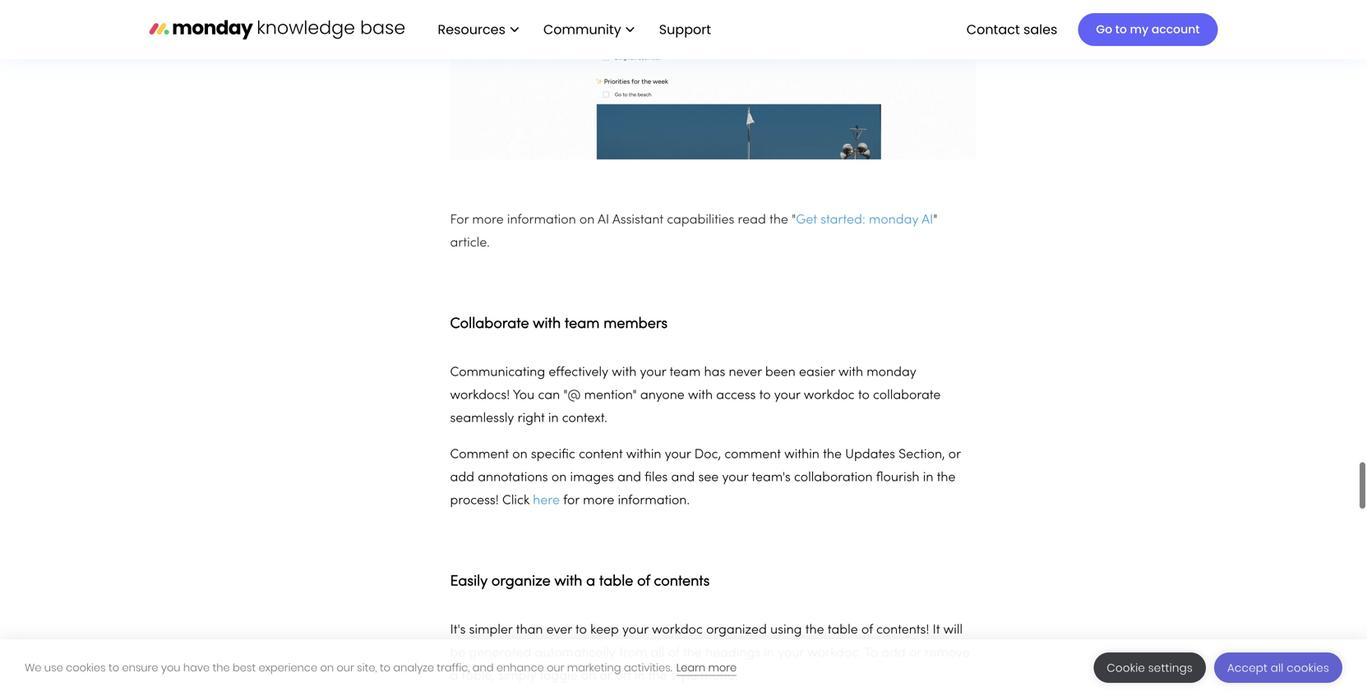 Task type: vqa. For each thing, say whether or not it's contained in the screenshot.
'The Llama Farm Widget' inside the llama farm widget LINK
no



Task type: describe. For each thing, give the bounding box(es) containing it.
0 horizontal spatial and
[[473, 661, 494, 675]]

accept all cookies
[[1228, 661, 1330, 676]]

files
[[645, 472, 668, 484]]

to
[[865, 648, 878, 660]]

go
[[1096, 21, 1113, 37]]

information
[[507, 214, 576, 227]]

contact sales
[[967, 20, 1058, 38]]

team's
[[752, 472, 791, 484]]

go to my account
[[1096, 21, 1200, 37]]

your right the see
[[722, 472, 748, 484]]

" article.
[[450, 214, 938, 250]]

account
[[1152, 21, 1200, 37]]

article.
[[450, 237, 490, 250]]

1 horizontal spatial and
[[618, 472, 641, 484]]

2 horizontal spatial and
[[671, 472, 695, 484]]

your up from
[[622, 625, 649, 637]]

collaboration
[[794, 472, 873, 484]]

1 our from the left
[[337, 661, 354, 675]]

to left collaborate
[[858, 390, 870, 402]]

annotations
[[478, 472, 548, 484]]

with down has
[[688, 390, 713, 402]]

settings
[[1149, 661, 1193, 676]]

to right site,
[[380, 661, 391, 675]]

information.
[[618, 495, 690, 508]]

on right information
[[580, 214, 595, 227]]

on inside it's simpler than ever to keep your workdoc organized using the table of contents! it will be generated automatically from all of the headings in your workdoc. to add or remove a table, simply toggle on or off in the style menu.
[[581, 671, 596, 683]]

best
[[233, 661, 256, 675]]

using
[[770, 625, 802, 637]]

with right organize
[[555, 575, 582, 589]]

have
[[183, 661, 210, 675]]

in inside communicating effectively with your team has never been easier with monday workdocs! you can "@ mention" anyone with access to your workdoc to collaborate seamlessly right in context.
[[548, 413, 559, 425]]

remove
[[925, 648, 970, 660]]

cookie settings button
[[1094, 653, 1206, 683]]

right
[[518, 413, 545, 425]]

the left style
[[649, 671, 667, 683]]

toggle
[[540, 671, 578, 683]]

comment on specific content within your doc, comment within the updates section, or add annotations on images and files and see your team's collaboration flourish in the process! click
[[450, 449, 961, 508]]

updates
[[845, 449, 895, 461]]

contents
[[654, 575, 710, 589]]

for
[[450, 214, 469, 227]]

images
[[570, 472, 614, 484]]

the left the best
[[213, 661, 230, 675]]

menu.
[[701, 671, 738, 683]]

cookies for all
[[1287, 661, 1330, 676]]

get started: monday ai link
[[796, 214, 934, 227]]

click
[[502, 495, 530, 508]]

organized
[[706, 625, 767, 637]]

a inside it's simpler than ever to keep your workdoc organized using the table of contents! it will be generated automatically from all of the headings in your workdoc. to add or remove a table, simply toggle on or off in the style menu.
[[450, 671, 458, 683]]

learn more link
[[677, 661, 737, 676]]

your left doc,
[[665, 449, 691, 461]]

contents!
[[877, 625, 929, 637]]

experience
[[259, 661, 318, 675]]

2 horizontal spatial of
[[862, 625, 873, 637]]

the right read
[[770, 214, 788, 227]]

all inside 'button'
[[1271, 661, 1284, 676]]

accept all cookies button
[[1214, 653, 1343, 683]]

monday.com logo image
[[149, 12, 405, 46]]

on up the annotations
[[512, 449, 528, 461]]

we use cookies to ensure you have the best experience on our site, to analyze traffic, and enhance our marketing activities. learn more
[[25, 661, 737, 675]]

cookie
[[1107, 661, 1145, 676]]

2 vertical spatial more
[[708, 661, 737, 675]]

to down been
[[759, 390, 771, 402]]

communicating
[[450, 367, 545, 379]]

1 vertical spatial or
[[909, 648, 922, 660]]

monday inside communicating effectively with your team has never been easier with monday workdocs! you can "@ mention" anyone with access to your workdoc to collaborate seamlessly right in context.
[[867, 367, 917, 379]]

0 vertical spatial monday
[[869, 214, 919, 227]]

here for more information.
[[533, 495, 690, 508]]

support
[[659, 20, 711, 38]]

add inside comment on specific content within your doc, comment within the updates section, or add annotations on images and files and see your team's collaboration flourish in the process! click
[[450, 472, 474, 484]]

get
[[796, 214, 817, 227]]

1 ai from the left
[[598, 214, 609, 227]]

workdoc inside communicating effectively with your team has never been easier with monday workdocs! you can "@ mention" anyone with access to your workdoc to collaborate seamlessly right in context.
[[804, 390, 855, 402]]

2 vertical spatial of
[[668, 648, 680, 660]]

1 horizontal spatial a
[[586, 575, 595, 589]]

it
[[933, 625, 940, 637]]

simply
[[498, 671, 536, 683]]

all inside it's simpler than ever to keep your workdoc organized using the table of contents! it will be generated automatically from all of the headings in your workdoc. to add or remove a table, simply toggle on or off in the style menu.
[[651, 648, 665, 660]]

analyze
[[393, 661, 434, 675]]

main element
[[421, 0, 1218, 59]]

seamlessly
[[450, 413, 514, 425]]

with right easier
[[839, 367, 863, 379]]

to left ensure
[[109, 661, 119, 675]]

content
[[579, 449, 623, 461]]

members
[[604, 318, 668, 332]]

started:
[[821, 214, 866, 227]]

or inside comment on specific content within your doc, comment within the updates section, or add annotations on images and files and see your team's collaboration flourish in the process! click
[[949, 449, 961, 461]]

in inside comment on specific content within your doc, comment within the updates section, or add annotations on images and files and see your team's collaboration flourish in the process! click
[[923, 472, 934, 484]]

section,
[[899, 449, 945, 461]]

keep
[[591, 625, 619, 637]]

to inside it's simpler than ever to keep your workdoc organized using the table of contents! it will be generated automatically from all of the headings in your workdoc. to add or remove a table, simply toggle on or off in the style menu.
[[576, 625, 587, 637]]

cookie settings
[[1107, 661, 1193, 676]]

style
[[671, 671, 697, 683]]

sales
[[1024, 20, 1058, 38]]

0 horizontal spatial table
[[599, 575, 633, 589]]

my
[[1130, 21, 1149, 37]]

collaborate
[[450, 318, 529, 332]]

mention"
[[584, 390, 637, 402]]

access
[[716, 390, 756, 402]]

your down been
[[774, 390, 801, 402]]

"@
[[564, 390, 581, 402]]

2 ai from the left
[[922, 214, 934, 227]]



Task type: locate. For each thing, give the bounding box(es) containing it.
cookies inside 'button'
[[1287, 661, 1330, 676]]

1 vertical spatial all
[[1271, 661, 1284, 676]]

1 horizontal spatial cookies
[[1287, 661, 1330, 676]]

to right ever
[[576, 625, 587, 637]]

community link
[[535, 15, 643, 44]]

with right collaborate
[[533, 318, 561, 332]]

of up the to
[[862, 625, 873, 637]]

1 horizontal spatial within
[[785, 449, 820, 461]]

for more information on ai assistant capabilities read the " get started: monday ai
[[450, 214, 934, 227]]

1 vertical spatial more
[[583, 495, 615, 508]]

2 " from the left
[[934, 214, 938, 227]]

on right experience at the left of the page
[[320, 661, 334, 675]]

assistant
[[613, 214, 664, 227]]

2 vertical spatial or
[[600, 671, 612, 683]]

specific
[[531, 449, 576, 461]]

1 vertical spatial team
[[670, 367, 701, 379]]

or down contents!
[[909, 648, 922, 660]]

your down using
[[778, 648, 804, 660]]

0 vertical spatial table
[[599, 575, 633, 589]]

site,
[[357, 661, 377, 675]]

1 vertical spatial add
[[882, 648, 906, 660]]

generated
[[469, 648, 531, 660]]

1 horizontal spatial "
[[934, 214, 938, 227]]

and
[[618, 472, 641, 484], [671, 472, 695, 484], [473, 661, 494, 675]]

1 vertical spatial workdoc
[[652, 625, 703, 637]]

1 horizontal spatial add
[[882, 648, 906, 660]]

traffic,
[[437, 661, 470, 675]]

0 vertical spatial more
[[472, 214, 504, 227]]

on
[[580, 214, 595, 227], [512, 449, 528, 461], [552, 472, 567, 484], [320, 661, 334, 675], [581, 671, 596, 683]]

doc,
[[695, 449, 721, 461]]

will
[[944, 625, 963, 637]]

of left contents
[[637, 575, 650, 589]]

on down specific on the left bottom
[[552, 472, 567, 484]]

to inside "main" 'element'
[[1116, 21, 1127, 37]]

the down section,
[[937, 472, 956, 484]]

headings
[[705, 648, 761, 660]]

or right section,
[[949, 449, 961, 461]]

1 horizontal spatial table
[[828, 625, 858, 637]]

easily
[[450, 575, 488, 589]]

1 horizontal spatial workdoc
[[804, 390, 855, 402]]

1 vertical spatial a
[[450, 671, 458, 683]]

our down automatically
[[547, 661, 564, 675]]

2 within from the left
[[785, 449, 820, 461]]

0 horizontal spatial or
[[600, 671, 612, 683]]

add right the to
[[882, 648, 906, 660]]

been
[[765, 367, 796, 379]]

cookies for use
[[66, 661, 106, 675]]

it's simpler than ever to keep your workdoc organized using the table of contents! it will be generated automatically from all of the headings in your workdoc. to add or remove a table, simply toggle on or off in the style menu.
[[450, 625, 970, 683]]

table inside it's simpler than ever to keep your workdoc organized using the table of contents! it will be generated automatically from all of the headings in your workdoc. to add or remove a table, simply toggle on or off in the style menu.
[[828, 625, 858, 637]]

0 vertical spatial workdoc
[[804, 390, 855, 402]]

workdoc inside it's simpler than ever to keep your workdoc organized using the table of contents! it will be generated automatically from all of the headings in your workdoc. to add or remove a table, simply toggle on or off in the style menu.
[[652, 625, 703, 637]]

easily organize with a table of contents link
[[450, 567, 710, 592]]

ensure
[[122, 661, 158, 675]]

your up anyone
[[640, 367, 666, 379]]

workdoc down easier
[[804, 390, 855, 402]]

add inside it's simpler than ever to keep your workdoc organized using the table of contents! it will be generated automatically from all of the headings in your workdoc. to add or remove a table, simply toggle on or off in the style menu.
[[882, 648, 906, 660]]

can
[[538, 390, 560, 402]]

add up process!
[[450, 472, 474, 484]]

here link
[[533, 495, 560, 508]]

workdoc.
[[808, 648, 862, 660]]

list containing resources
[[421, 0, 724, 59]]

" inside " article.
[[934, 214, 938, 227]]

easily organize with a table of contents
[[450, 575, 710, 589]]

and down generated
[[473, 661, 494, 675]]

0 vertical spatial of
[[637, 575, 650, 589]]

collaborate
[[873, 390, 941, 402]]

workdoc up learn
[[652, 625, 703, 637]]

and left the see
[[671, 472, 695, 484]]

effectively
[[549, 367, 609, 379]]

cookies
[[66, 661, 106, 675], [1287, 661, 1330, 676]]

cookies right accept
[[1287, 661, 1330, 676]]

0 horizontal spatial ai
[[598, 214, 609, 227]]

comment
[[450, 449, 509, 461]]

table,
[[462, 671, 495, 683]]

the up collaboration
[[823, 449, 842, 461]]

2 horizontal spatial more
[[708, 661, 737, 675]]

has
[[704, 367, 726, 379]]

ever
[[547, 625, 572, 637]]

to right go
[[1116, 21, 1127, 37]]

1 horizontal spatial of
[[668, 648, 680, 660]]

dialog containing cookie settings
[[0, 640, 1367, 696]]

within up team's
[[785, 449, 820, 461]]

1 horizontal spatial all
[[1271, 661, 1284, 676]]

be
[[450, 648, 466, 660]]

team up effectively
[[565, 318, 600, 332]]

contact sales link
[[959, 15, 1066, 44]]

team
[[565, 318, 600, 332], [670, 367, 701, 379]]

0 vertical spatial add
[[450, 472, 474, 484]]

0 horizontal spatial of
[[637, 575, 650, 589]]

a down be
[[450, 671, 458, 683]]

1 " from the left
[[792, 214, 796, 227]]

0 horizontal spatial team
[[565, 318, 600, 332]]

for
[[563, 495, 580, 508]]

dialog
[[0, 640, 1367, 696]]

1 horizontal spatial our
[[547, 661, 564, 675]]

flourish
[[876, 472, 920, 484]]

1 vertical spatial monday
[[867, 367, 917, 379]]

0 vertical spatial a
[[586, 575, 595, 589]]

1 horizontal spatial more
[[583, 495, 615, 508]]

0 horizontal spatial all
[[651, 648, 665, 660]]

in right right
[[548, 413, 559, 425]]

1 horizontal spatial ai
[[922, 214, 934, 227]]

more
[[472, 214, 504, 227], [583, 495, 615, 508], [708, 661, 737, 675]]

monday right started:
[[869, 214, 919, 227]]

it's
[[450, 625, 466, 637]]

or left off
[[600, 671, 612, 683]]

monday
[[869, 214, 919, 227], [867, 367, 917, 379]]

0 horizontal spatial within
[[626, 449, 662, 461]]

0 vertical spatial team
[[565, 318, 600, 332]]

monday up collaborate
[[867, 367, 917, 379]]

0 horizontal spatial our
[[337, 661, 354, 675]]

more right the for
[[472, 214, 504, 227]]

our left site,
[[337, 661, 354, 675]]

collaborate with team members
[[450, 318, 672, 332]]

1 cookies from the left
[[66, 661, 106, 675]]

activities.
[[624, 661, 672, 675]]

you
[[513, 390, 535, 402]]

support link
[[651, 15, 724, 44], [659, 20, 716, 38]]

and left files
[[618, 472, 641, 484]]

1 horizontal spatial or
[[909, 648, 922, 660]]

our
[[337, 661, 354, 675], [547, 661, 564, 675]]

simpler
[[469, 625, 513, 637]]

organize
[[492, 575, 551, 589]]

all up activities.
[[651, 648, 665, 660]]

context.
[[562, 413, 608, 425]]

more down images
[[583, 495, 615, 508]]

than
[[516, 625, 543, 637]]

0 horizontal spatial cookies
[[66, 661, 106, 675]]

resources
[[438, 20, 506, 38]]

within
[[626, 449, 662, 461], [785, 449, 820, 461]]

ai
[[598, 214, 609, 227], [922, 214, 934, 227]]

0 vertical spatial or
[[949, 449, 961, 461]]

table up workdoc.
[[828, 625, 858, 637]]

0 horizontal spatial a
[[450, 671, 458, 683]]

of up learn
[[668, 648, 680, 660]]

process!
[[450, 495, 499, 508]]

here
[[533, 495, 560, 508]]

0 horizontal spatial workdoc
[[652, 625, 703, 637]]

accept
[[1228, 661, 1268, 676]]

within up files
[[626, 449, 662, 461]]

never
[[729, 367, 762, 379]]

enhance
[[497, 661, 544, 675]]

resources link
[[430, 15, 527, 44]]

automatically
[[535, 648, 616, 660]]

workdocs!
[[450, 390, 510, 402]]

a up keep
[[586, 575, 595, 589]]

1 vertical spatial table
[[828, 625, 858, 637]]

"
[[792, 214, 796, 227], [934, 214, 938, 227]]

in down using
[[764, 648, 775, 660]]

1 vertical spatial of
[[862, 625, 873, 637]]

marketing
[[567, 661, 621, 675]]

the right using
[[806, 625, 824, 637]]

team inside communicating effectively with your team has never been easier with monday workdocs! you can "@ mention" anyone with access to your workdoc to collaborate seamlessly right in context.
[[670, 367, 701, 379]]

go to my account link
[[1078, 13, 1218, 46]]

all right accept
[[1271, 661, 1284, 676]]

2 horizontal spatial or
[[949, 449, 961, 461]]

0 horizontal spatial more
[[472, 214, 504, 227]]

table up keep
[[599, 575, 633, 589]]

workdoc
[[804, 390, 855, 402], [652, 625, 703, 637]]

of
[[637, 575, 650, 589], [862, 625, 873, 637], [668, 648, 680, 660]]

in right off
[[635, 671, 645, 683]]

cookies right use
[[66, 661, 106, 675]]

0 horizontal spatial add
[[450, 472, 474, 484]]

the up learn
[[683, 648, 702, 660]]

2 cookies from the left
[[1287, 661, 1330, 676]]

contact
[[967, 20, 1020, 38]]

on down automatically
[[581, 671, 596, 683]]

2 our from the left
[[547, 661, 564, 675]]

1 within from the left
[[626, 449, 662, 461]]

anyone
[[640, 390, 685, 402]]

we
[[25, 661, 42, 675]]

write with ai .gif image
[[450, 0, 976, 160]]

0 vertical spatial all
[[651, 648, 665, 660]]

team left has
[[670, 367, 701, 379]]

capabilities
[[667, 214, 735, 227]]

read
[[738, 214, 766, 227]]

1 horizontal spatial team
[[670, 367, 701, 379]]

learn
[[677, 661, 706, 675]]

with up mention"
[[612, 367, 637, 379]]

see
[[698, 472, 719, 484]]

more down headings
[[708, 661, 737, 675]]

0 horizontal spatial "
[[792, 214, 796, 227]]

list
[[421, 0, 724, 59]]

from
[[619, 648, 647, 660]]

off
[[615, 671, 631, 683]]

in down section,
[[923, 472, 934, 484]]



